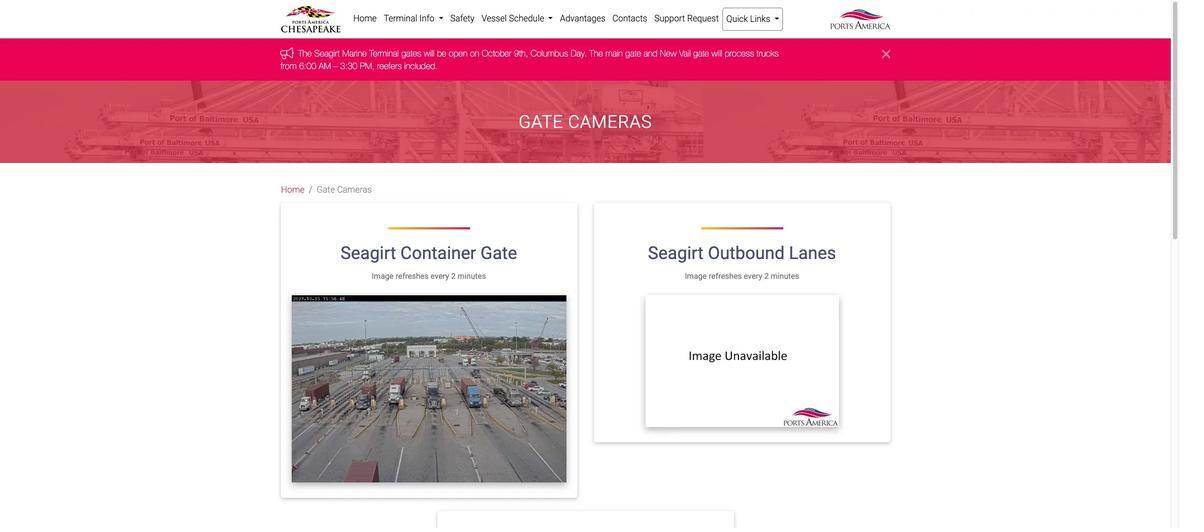 Task type: describe. For each thing, give the bounding box(es) containing it.
0 vertical spatial terminal
[[384, 13, 417, 24]]

quick links
[[727, 14, 773, 24]]

1 horizontal spatial gate cameras
[[519, 112, 652, 132]]

and
[[644, 49, 658, 58]]

seagirt for seagirt outbound lanes
[[648, 243, 704, 264]]

vessel schedule link
[[478, 8, 557, 30]]

advantages link
[[557, 8, 609, 30]]

outbound
[[708, 243, 785, 264]]

contacts link
[[609, 8, 651, 30]]

2 will from the left
[[712, 49, 722, 58]]

1 the from the left
[[298, 49, 312, 58]]

schedule
[[509, 13, 544, 24]]

request
[[687, 13, 719, 24]]

seagirt inside the seagirt marine terminal gates will be open on october 9th, columbus day. the main gate and new vail gate will process trucks from 6:00 am – 3:30 pm, reefers included.
[[314, 49, 340, 58]]

open
[[449, 49, 468, 58]]

2 for outbound
[[764, 272, 769, 281]]

trucks
[[757, 49, 779, 58]]

terminal inside the seagirt marine terminal gates will be open on october 9th, columbus day. the main gate and new vail gate will process trucks from 6:00 am – 3:30 pm, reefers included.
[[369, 49, 399, 58]]

the seagirt marine terminal gates will be open on october 9th, columbus day. the main gate and new vail gate will process trucks from 6:00 am – 3:30 pm, reefers included.
[[281, 49, 779, 71]]

columbus
[[531, 49, 568, 58]]

minutes for container
[[458, 272, 486, 281]]

3:30
[[340, 61, 357, 71]]

terminal info
[[384, 13, 437, 24]]

1 gate from the left
[[625, 49, 641, 58]]

–
[[333, 61, 338, 71]]

seagirt container gate
[[341, 243, 517, 264]]

vail
[[679, 49, 691, 58]]

live image image for outbound
[[645, 296, 839, 428]]

image refreshes every 2 minutes for container
[[372, 272, 486, 281]]

2 vertical spatial gate
[[481, 243, 517, 264]]

0 horizontal spatial home link
[[281, 184, 305, 197]]

am
[[319, 61, 331, 71]]

vessel schedule
[[482, 13, 546, 24]]

support
[[654, 13, 685, 24]]

0 horizontal spatial gate cameras
[[317, 185, 372, 195]]

2 for container
[[451, 272, 456, 281]]

support request link
[[651, 8, 722, 30]]

container
[[401, 243, 476, 264]]

image for outbound
[[685, 272, 707, 281]]

close image
[[882, 47, 890, 61]]



Task type: locate. For each thing, give the bounding box(es) containing it.
1 horizontal spatial image
[[685, 272, 707, 281]]

links
[[750, 14, 770, 24]]

minutes down container at the top left of page
[[458, 272, 486, 281]]

0 horizontal spatial cameras
[[337, 185, 372, 195]]

1 horizontal spatial refreshes
[[709, 272, 742, 281]]

1 horizontal spatial seagirt
[[341, 243, 396, 264]]

from
[[281, 61, 297, 71]]

2 horizontal spatial gate
[[519, 112, 563, 132]]

the seagirt marine terminal gates will be open on october 9th, columbus day. the main gate and new vail gate will process trucks from 6:00 am – 3:30 pm, reefers included. link
[[281, 49, 779, 71]]

2 refreshes from the left
[[709, 272, 742, 281]]

gate
[[519, 112, 563, 132], [317, 185, 335, 195], [481, 243, 517, 264]]

1 horizontal spatial the
[[589, 49, 603, 58]]

0 vertical spatial cameras
[[568, 112, 652, 132]]

every for outbound
[[744, 272, 763, 281]]

1 refreshes from the left
[[396, 272, 429, 281]]

vessel
[[482, 13, 507, 24]]

info
[[420, 13, 435, 24]]

refreshes for outbound
[[709, 272, 742, 281]]

terminal up 'reefers'
[[369, 49, 399, 58]]

1 horizontal spatial home link
[[350, 8, 380, 30]]

minutes down lanes
[[771, 272, 799, 281]]

will
[[424, 49, 435, 58], [712, 49, 722, 58]]

image for container
[[372, 272, 394, 281]]

the seagirt marine terminal gates will be open on october 9th, columbus day. the main gate and new vail gate will process trucks from 6:00 am – 3:30 pm, reefers included. alert
[[0, 39, 1171, 81]]

0 vertical spatial home
[[353, 13, 377, 24]]

1 vertical spatial terminal
[[369, 49, 399, 58]]

2 image from the left
[[685, 272, 707, 281]]

terminal left info
[[384, 13, 417, 24]]

0 horizontal spatial 2
[[451, 272, 456, 281]]

minutes
[[458, 272, 486, 281], [771, 272, 799, 281]]

1 horizontal spatial home
[[353, 13, 377, 24]]

reefers
[[377, 61, 402, 71]]

0 horizontal spatial will
[[424, 49, 435, 58]]

9th,
[[514, 49, 528, 58]]

1 image from the left
[[372, 272, 394, 281]]

image
[[372, 272, 394, 281], [685, 272, 707, 281]]

2 down the outbound
[[764, 272, 769, 281]]

home
[[353, 13, 377, 24], [281, 185, 305, 195]]

image refreshes every 2 minutes for outbound
[[685, 272, 799, 281]]

0 vertical spatial gate cameras
[[519, 112, 652, 132]]

1 horizontal spatial 2
[[764, 272, 769, 281]]

1 horizontal spatial will
[[712, 49, 722, 58]]

1 horizontal spatial image refreshes every 2 minutes
[[685, 272, 799, 281]]

0 vertical spatial home link
[[350, 8, 380, 30]]

image refreshes every 2 minutes
[[372, 272, 486, 281], [685, 272, 799, 281]]

0 horizontal spatial image
[[372, 272, 394, 281]]

cameras
[[568, 112, 652, 132], [337, 185, 372, 195]]

seagirt for seagirt container gate
[[341, 243, 396, 264]]

0 horizontal spatial seagirt
[[314, 49, 340, 58]]

0 horizontal spatial gate
[[625, 49, 641, 58]]

be
[[437, 49, 446, 58]]

2 the from the left
[[589, 49, 603, 58]]

support request
[[654, 13, 719, 24]]

0 horizontal spatial every
[[431, 272, 449, 281]]

1 2 from the left
[[451, 272, 456, 281]]

gate
[[625, 49, 641, 58], [693, 49, 709, 58]]

2 live image image from the left
[[645, 296, 839, 428]]

2 gate from the left
[[693, 49, 709, 58]]

safety
[[450, 13, 475, 24]]

home link
[[350, 8, 380, 30], [281, 184, 305, 197]]

1 vertical spatial home
[[281, 185, 305, 195]]

image down seagirt container gate
[[372, 272, 394, 281]]

1 image refreshes every 2 minutes from the left
[[372, 272, 486, 281]]

advantages
[[560, 13, 606, 24]]

the right 'day.' in the top of the page
[[589, 49, 603, 58]]

live image image
[[292, 296, 566, 483], [645, 296, 839, 428]]

image refreshes every 2 minutes down seagirt container gate
[[372, 272, 486, 281]]

0 horizontal spatial home
[[281, 185, 305, 195]]

2 horizontal spatial seagirt
[[648, 243, 704, 264]]

refreshes down seagirt outbound lanes
[[709, 272, 742, 281]]

1 vertical spatial home link
[[281, 184, 305, 197]]

1 vertical spatial gate cameras
[[317, 185, 372, 195]]

every down the outbound
[[744, 272, 763, 281]]

minutes for outbound
[[771, 272, 799, 281]]

1 horizontal spatial live image image
[[645, 296, 839, 428]]

new
[[660, 49, 677, 58]]

day.
[[571, 49, 587, 58]]

lanes
[[789, 243, 836, 264]]

terminal info link
[[380, 8, 447, 30]]

gate right vail
[[693, 49, 709, 58]]

1 live image image from the left
[[292, 296, 566, 483]]

every down container at the top left of page
[[431, 272, 449, 281]]

1 minutes from the left
[[458, 272, 486, 281]]

quick links link
[[722, 8, 783, 31]]

1 every from the left
[[431, 272, 449, 281]]

2 every from the left
[[744, 272, 763, 281]]

the
[[298, 49, 312, 58], [589, 49, 603, 58]]

process
[[725, 49, 754, 58]]

1 horizontal spatial gate
[[481, 243, 517, 264]]

gate left and
[[625, 49, 641, 58]]

0 horizontal spatial gate
[[317, 185, 335, 195]]

refreshes
[[396, 272, 429, 281], [709, 272, 742, 281]]

image down seagirt outbound lanes
[[685, 272, 707, 281]]

will left be
[[424, 49, 435, 58]]

will left process
[[712, 49, 722, 58]]

included.
[[404, 61, 438, 71]]

pm,
[[360, 61, 375, 71]]

1 will from the left
[[424, 49, 435, 58]]

contacts
[[613, 13, 647, 24]]

october
[[482, 49, 512, 58]]

1 horizontal spatial every
[[744, 272, 763, 281]]

0 horizontal spatial minutes
[[458, 272, 486, 281]]

every for container
[[431, 272, 449, 281]]

quick
[[727, 14, 748, 24]]

2 2 from the left
[[764, 272, 769, 281]]

marine
[[342, 49, 367, 58]]

every
[[431, 272, 449, 281], [744, 272, 763, 281]]

terminal
[[384, 13, 417, 24], [369, 49, 399, 58]]

seagirt
[[314, 49, 340, 58], [341, 243, 396, 264], [648, 243, 704, 264]]

safety link
[[447, 8, 478, 30]]

2 down container at the top left of page
[[451, 272, 456, 281]]

0 vertical spatial gate
[[519, 112, 563, 132]]

the up 6:00
[[298, 49, 312, 58]]

0 horizontal spatial image refreshes every 2 minutes
[[372, 272, 486, 281]]

image refreshes every 2 minutes down seagirt outbound lanes
[[685, 272, 799, 281]]

on
[[470, 49, 479, 58]]

main
[[606, 49, 623, 58]]

2
[[451, 272, 456, 281], [764, 272, 769, 281]]

2 minutes from the left
[[771, 272, 799, 281]]

0 horizontal spatial live image image
[[292, 296, 566, 483]]

live image image for container
[[292, 296, 566, 483]]

seagirt outbound lanes
[[648, 243, 836, 264]]

bullhorn image
[[281, 47, 298, 59]]

0 horizontal spatial refreshes
[[396, 272, 429, 281]]

1 horizontal spatial cameras
[[568, 112, 652, 132]]

1 vertical spatial cameras
[[337, 185, 372, 195]]

1 horizontal spatial gate
[[693, 49, 709, 58]]

1 vertical spatial gate
[[317, 185, 335, 195]]

refreshes down seagirt container gate
[[396, 272, 429, 281]]

gates
[[401, 49, 421, 58]]

6:00
[[299, 61, 316, 71]]

refreshes for container
[[396, 272, 429, 281]]

1 horizontal spatial minutes
[[771, 272, 799, 281]]

gate cameras
[[519, 112, 652, 132], [317, 185, 372, 195]]

0 horizontal spatial the
[[298, 49, 312, 58]]

2 image refreshes every 2 minutes from the left
[[685, 272, 799, 281]]



Task type: vqa. For each thing, say whether or not it's contained in the screenshot.
2nd will from left
yes



